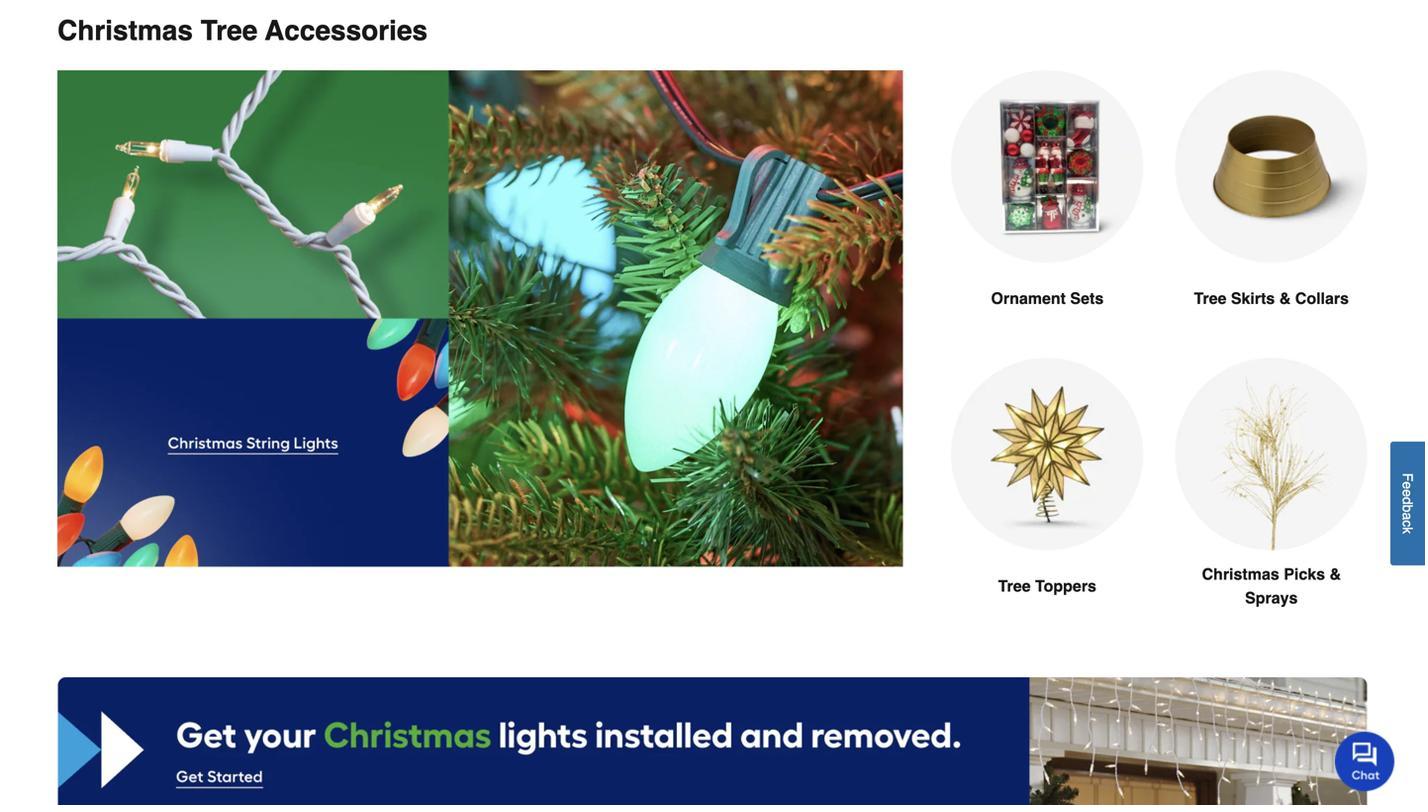 Task type: locate. For each thing, give the bounding box(es) containing it.
& right 'picks'
[[1330, 565, 1342, 583]]

b
[[1401, 505, 1417, 512]]

e up b
[[1401, 489, 1417, 497]]

& inside christmas picks & sprays
[[1330, 565, 1342, 583]]

1 horizontal spatial tree
[[999, 577, 1031, 595]]

tree toppers link
[[952, 358, 1144, 645]]

1 vertical spatial &
[[1330, 565, 1342, 583]]

1 vertical spatial christmas
[[1203, 565, 1280, 583]]

tree skirts & collars
[[1195, 289, 1350, 307]]

0 vertical spatial christmas
[[57, 15, 193, 46]]

e up d
[[1401, 481, 1417, 489]]

2 vertical spatial tree
[[999, 577, 1031, 595]]

d
[[1401, 497, 1417, 505]]

f e e d b a c k
[[1401, 473, 1417, 534]]

tree
[[201, 15, 258, 46], [1195, 289, 1227, 307], [999, 577, 1031, 595]]

christmas picks & sprays
[[1203, 565, 1342, 607]]

tree skirts & collars link
[[1176, 70, 1368, 358]]

christmas
[[57, 15, 193, 46], [1203, 565, 1280, 583]]

a gold starburst christmas tree topper. image
[[952, 358, 1144, 550]]

christmas string lights. image
[[57, 70, 904, 567]]

e
[[1401, 481, 1417, 489], [1401, 489, 1417, 497]]

skirts
[[1232, 289, 1276, 307]]

2 e from the top
[[1401, 489, 1417, 497]]

christmas inside christmas picks & sprays
[[1203, 565, 1280, 583]]

0 vertical spatial tree
[[201, 15, 258, 46]]

tree for tree toppers
[[999, 577, 1031, 595]]

1 horizontal spatial &
[[1330, 565, 1342, 583]]

picks
[[1285, 565, 1326, 583]]

2 horizontal spatial tree
[[1195, 289, 1227, 307]]

& for picks
[[1330, 565, 1342, 583]]

c
[[1401, 520, 1417, 527]]

0 horizontal spatial &
[[1280, 289, 1292, 307]]

&
[[1280, 289, 1292, 307], [1330, 565, 1342, 583]]

christmas picks & sprays link
[[1176, 358, 1368, 645]]

1 horizontal spatial christmas
[[1203, 565, 1280, 583]]

1 vertical spatial tree
[[1195, 289, 1227, 307]]

tree for tree skirts & collars
[[1195, 289, 1227, 307]]

f
[[1401, 473, 1417, 481]]

& right skirts
[[1280, 289, 1292, 307]]

0 vertical spatial &
[[1280, 289, 1292, 307]]

toppers
[[1036, 577, 1097, 595]]

0 horizontal spatial christmas
[[57, 15, 193, 46]]



Task type: vqa. For each thing, say whether or not it's contained in the screenshot.
Recommend related to Compact but powerful
no



Task type: describe. For each thing, give the bounding box(es) containing it.
tree toppers
[[999, 577, 1097, 595]]

0 horizontal spatial tree
[[201, 15, 258, 46]]

accessories
[[265, 15, 428, 46]]

a gold stem christmas tree pick. image
[[1176, 358, 1368, 550]]

f e e d b a c k button
[[1391, 441, 1426, 565]]

christmas tree accessories
[[57, 15, 428, 46]]

ornament sets
[[992, 289, 1104, 307]]

k
[[1401, 527, 1417, 534]]

& for skirts
[[1280, 289, 1292, 307]]

a
[[1401, 512, 1417, 520]]

1 e from the top
[[1401, 481, 1417, 489]]

christmas for christmas tree accessories
[[57, 15, 193, 46]]

sprays
[[1246, 588, 1299, 607]]

get your christmas lights installed and removed. image
[[57, 677, 1369, 805]]

collars
[[1296, 289, 1350, 307]]

a variety of christmas ornaments including snowmen and christmas wreaths. image
[[952, 70, 1144, 263]]

a gold metal christmas tree skirt. image
[[1176, 70, 1368, 263]]

ornament
[[992, 289, 1066, 307]]

ornament sets link
[[952, 70, 1144, 358]]

chat invite button image
[[1336, 731, 1396, 791]]

sets
[[1071, 289, 1104, 307]]

christmas for christmas picks & sprays
[[1203, 565, 1280, 583]]



